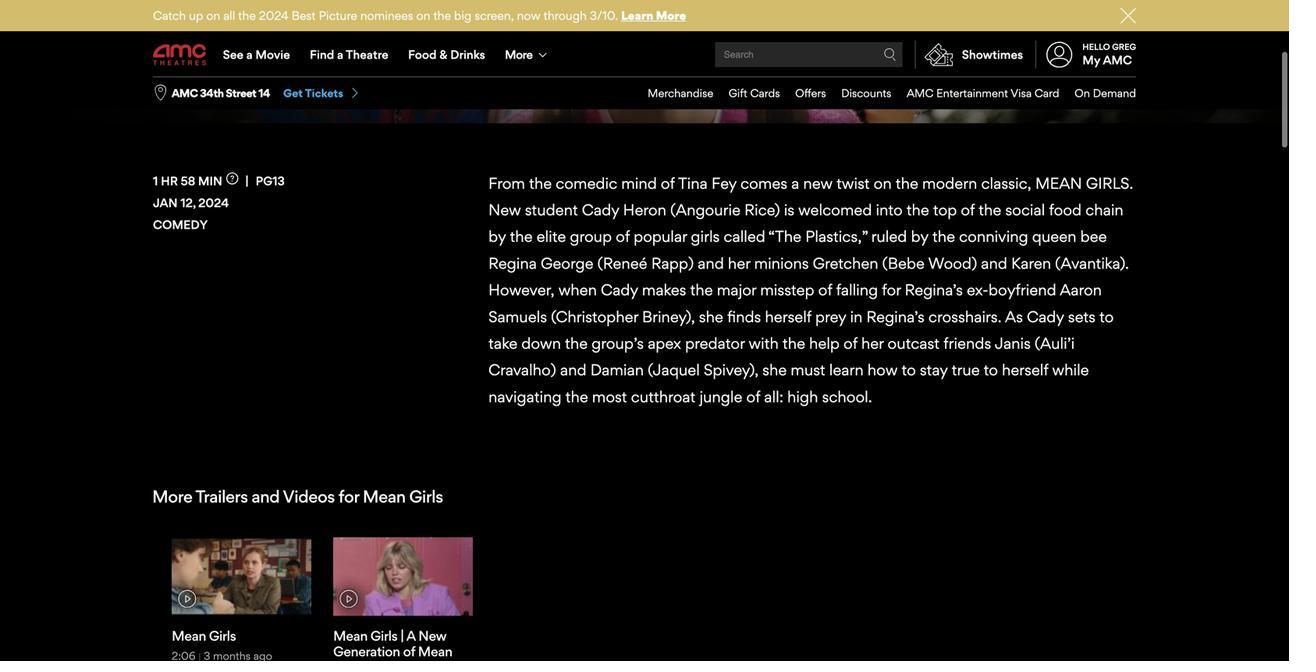 Task type: vqa. For each thing, say whether or not it's contained in the screenshot.
queen
yes



Task type: describe. For each thing, give the bounding box(es) containing it.
0 vertical spatial mean girls
[[152, 123, 252, 148]]

amc inside hello greg my amc
[[1103, 53, 1132, 67]]

crosshairs.
[[929, 307, 1002, 326]]

true
[[952, 361, 980, 379]]

a for theatre
[[337, 47, 343, 62]]

screen,
[[475, 8, 514, 23]]

of up (reneé
[[616, 227, 630, 246]]

gift
[[729, 86, 748, 100]]

conniving
[[959, 227, 1029, 246]]

more for more
[[505, 47, 533, 62]]

plastics,"
[[806, 227, 868, 246]]

through
[[544, 8, 587, 23]]

comes
[[741, 174, 788, 193]]

discounts link
[[826, 77, 892, 109]]

14
[[258, 86, 270, 100]]

predator
[[685, 334, 745, 353]]

best
[[292, 8, 316, 23]]

on demand
[[1075, 86, 1136, 100]]

0 vertical spatial get tickets link
[[153, 42, 267, 79]]

theatre
[[346, 47, 389, 62]]

2 horizontal spatial more
[[656, 8, 686, 23]]

cookie consent banner dialog
[[0, 619, 1289, 661]]

social
[[1006, 201, 1045, 219]]

popular
[[634, 227, 687, 246]]

gretchen
[[813, 254, 879, 273]]

ruled
[[871, 227, 907, 246]]

food & drinks link
[[398, 33, 495, 76]]

group's
[[592, 334, 644, 353]]

classic,
[[981, 174, 1032, 193]]

take
[[489, 334, 518, 353]]

cutthroat
[[631, 387, 696, 406]]

food
[[1049, 201, 1082, 219]]

0 horizontal spatial to
[[902, 361, 916, 379]]

amc for amc entertainment visa card
[[907, 86, 934, 100]]

a for movie
[[246, 47, 253, 62]]

of right the help
[[844, 334, 858, 353]]

prey
[[816, 307, 846, 326]]

janis
[[995, 334, 1031, 353]]

demand
[[1093, 86, 1136, 100]]

finds
[[727, 307, 761, 326]]

navigating
[[489, 387, 562, 406]]

card
[[1035, 86, 1060, 100]]

the up must
[[783, 334, 805, 353]]

school.
[[822, 387, 872, 406]]

the up student
[[529, 174, 552, 193]]

showtimes link
[[915, 41, 1023, 69]]

and down down
[[560, 361, 587, 379]]

the up into
[[896, 174, 919, 193]]

greg
[[1112, 42, 1136, 52]]

of right top
[[961, 201, 975, 219]]

drinks
[[450, 47, 485, 62]]

discounts
[[841, 86, 892, 100]]

of left tina
[[661, 174, 675, 193]]

jan 12, 2024 comedy
[[153, 195, 229, 232]]

1 horizontal spatial tickets
[[305, 86, 343, 100]]

minions
[[754, 254, 809, 273]]

offers
[[795, 86, 826, 100]]

top
[[933, 201, 957, 219]]

1 vertical spatial for
[[338, 486, 359, 507]]

see
[[223, 47, 243, 62]]

for inside from the comedic mind of tina fey comes a new twist on the modern classic, mean girls. new student cady heron (angourie rice) is welcomed into the top of the social food chain by the elite group of popular girls called "the plastics," ruled by the conniving queen bee regina george (reneé rapp) and her minions gretchen (bebe wood) and karen (avantika). however, when cady makes the major misstep of falling for regina's ex-boyfriend aaron samuels (christopher briney), she finds herself prey in regina's crosshairs. as cady sets to take down the group's apex predator with the help of her outcast friends janis (auli'i cravalho) and damian (jaquel spivey), she must learn how to stay true to herself while navigating the most cutthroat jungle of all: high school.
[[882, 281, 901, 299]]

0 horizontal spatial her
[[728, 254, 750, 273]]

the up regina
[[510, 227, 533, 246]]

of up prey on the right top
[[818, 281, 832, 299]]

the left big
[[433, 8, 451, 23]]

1 vertical spatial get tickets link
[[283, 86, 361, 100]]

new
[[803, 174, 833, 193]]

however,
[[489, 281, 555, 299]]

learn more link
[[621, 8, 686, 23]]

as
[[1005, 307, 1023, 326]]

0 horizontal spatial she
[[699, 307, 723, 326]]

mean girls | a new generation of mean girls
[[333, 628, 452, 661]]

1 vertical spatial cady
[[601, 281, 638, 299]]

entertainment
[[937, 86, 1008, 100]]

aaron
[[1060, 281, 1102, 299]]

the down top
[[933, 227, 955, 246]]

gift cards link
[[714, 77, 780, 109]]

on inside from the comedic mind of tina fey comes a new twist on the modern classic, mean girls. new student cady heron (angourie rice) is welcomed into the top of the social food chain by the elite group of popular girls called "the plastics," ruled by the conniving queen bee regina george (reneé rapp) and her minions gretchen (bebe wood) and karen (avantika). however, when cady makes the major misstep of falling for regina's ex-boyfriend aaron samuels (christopher briney), she finds herself prey in regina's crosshairs. as cady sets to take down the group's apex predator with the help of her outcast friends janis (auli'i cravalho) and damian (jaquel spivey), she must learn how to stay true to herself while navigating the most cutthroat jungle of all: high school.
[[874, 174, 892, 193]]

more for more trailers and videos for mean girls
[[152, 486, 192, 507]]

58
[[181, 173, 195, 188]]

up
[[189, 8, 203, 23]]

0 horizontal spatial herself
[[765, 307, 812, 326]]

(auli'i
[[1035, 334, 1075, 353]]

(reneé
[[598, 254, 647, 273]]

modern
[[922, 174, 977, 193]]

comedy
[[153, 217, 208, 232]]

visa
[[1011, 86, 1032, 100]]

mean girls | a new generation of mean girls link
[[322, 531, 484, 661]]

comedic
[[556, 174, 617, 193]]

showtimes
[[962, 47, 1023, 62]]

regina
[[489, 254, 537, 273]]

rapp)
[[651, 254, 694, 273]]

34th
[[200, 86, 224, 100]]

mean
[[1036, 174, 1082, 193]]

2 horizontal spatial to
[[1100, 307, 1114, 326]]

1 vertical spatial regina's
[[867, 307, 925, 326]]

find
[[310, 47, 334, 62]]

apex
[[648, 334, 681, 353]]



Task type: locate. For each thing, give the bounding box(es) containing it.
more
[[656, 8, 686, 23], [505, 47, 533, 62], [152, 486, 192, 507]]

jan
[[153, 195, 178, 210]]

nominees
[[360, 8, 413, 23]]

to right true at right bottom
[[984, 361, 998, 379]]

0 horizontal spatial tickets
[[201, 53, 242, 68]]

mean girls image
[[0, 0, 1289, 123]]

more down now
[[505, 47, 533, 62]]

boyfriend
[[989, 281, 1057, 299]]

2 by from the left
[[911, 227, 929, 246]]

hello
[[1083, 42, 1110, 52]]

get tickets link up 34th
[[153, 42, 267, 79]]

3/10.
[[590, 8, 618, 23]]

1 vertical spatial mean girls
[[172, 628, 236, 644]]

her up how
[[862, 334, 884, 353]]

1 horizontal spatial she
[[763, 361, 787, 379]]

a right find
[[337, 47, 343, 62]]

and down girls
[[698, 254, 724, 273]]

&
[[440, 47, 448, 62]]

herself down janis
[[1002, 361, 1049, 379]]

her
[[728, 254, 750, 273], [862, 334, 884, 353]]

and down "conniving"
[[981, 254, 1008, 273]]

1 vertical spatial more
[[505, 47, 533, 62]]

of right generation
[[403, 643, 415, 660]]

0 horizontal spatial amc
[[172, 86, 198, 100]]

amc for amc 34th street 14
[[172, 86, 198, 100]]

learn
[[621, 8, 653, 23]]

welcomed
[[799, 201, 872, 219]]

0 vertical spatial regina's
[[905, 281, 963, 299]]

search the AMC website text field
[[722, 49, 884, 60]]

more trailers and videos for mean girls
[[152, 486, 443, 507]]

bee
[[1081, 227, 1107, 246]]

mean girls inside mean girls link
[[172, 628, 236, 644]]

0 vertical spatial 2024
[[259, 8, 289, 23]]

2 horizontal spatial a
[[792, 174, 799, 193]]

cady down (reneé
[[601, 281, 638, 299]]

wood)
[[928, 254, 977, 273]]

1 horizontal spatial herself
[[1002, 361, 1049, 379]]

by right ruled
[[911, 227, 929, 246]]

friends
[[944, 334, 991, 353]]

0 horizontal spatial more
[[152, 486, 192, 507]]

2024 down the min
[[198, 195, 229, 210]]

1 vertical spatial get tickets
[[283, 86, 343, 100]]

menu down learn at the top of page
[[153, 33, 1136, 76]]

amc down showtimes image
[[907, 86, 934, 100]]

of inside mean girls | a new generation of mean girls
[[403, 643, 415, 660]]

samuels
[[489, 307, 547, 326]]

1 horizontal spatial get tickets
[[283, 86, 343, 100]]

submit search icon image
[[884, 48, 897, 61]]

0 vertical spatial for
[[882, 281, 901, 299]]

george
[[541, 254, 594, 273]]

merchandise
[[648, 86, 714, 100]]

get
[[178, 53, 199, 68], [283, 86, 303, 100]]

tickets up amc 34th street 14
[[201, 53, 242, 68]]

regina's down wood)
[[905, 281, 963, 299]]

briney),
[[642, 307, 695, 326]]

0 vertical spatial menu
[[153, 33, 1136, 76]]

more right learn at the top of page
[[656, 8, 686, 23]]

the right all
[[238, 8, 256, 23]]

regina's up outcast
[[867, 307, 925, 326]]

min
[[198, 173, 222, 188]]

1 horizontal spatial for
[[882, 281, 901, 299]]

the left 'most'
[[566, 387, 588, 406]]

merchandise link
[[633, 77, 714, 109]]

1 horizontal spatial new
[[489, 201, 521, 219]]

rice)
[[745, 201, 780, 219]]

2024 left 'best'
[[259, 8, 289, 23]]

0 vertical spatial she
[[699, 307, 723, 326]]

1 vertical spatial tickets
[[305, 86, 343, 100]]

get tickets
[[178, 53, 242, 68], [283, 86, 343, 100]]

1 horizontal spatial to
[[984, 361, 998, 379]]

spivey),
[[704, 361, 759, 379]]

a inside from the comedic mind of tina fey comes a new twist on the modern classic, mean girls. new student cady heron (angourie rice) is welcomed into the top of the social food chain by the elite group of popular girls called "the plastics," ruled by the conniving queen bee regina george (reneé rapp) and her minions gretchen (bebe wood) and karen (avantika). however, when cady makes the major misstep of falling for regina's ex-boyfriend aaron samuels (christopher briney), she finds herself prey in regina's crosshairs. as cady sets to take down the group's apex predator with the help of her outcast friends janis (auli'i cravalho) and damian (jaquel spivey), she must learn how to stay true to herself while navigating the most cutthroat jungle of all: high school.
[[792, 174, 799, 193]]

tickets
[[201, 53, 242, 68], [305, 86, 343, 100]]

1 horizontal spatial get
[[283, 86, 303, 100]]

1 horizontal spatial by
[[911, 227, 929, 246]]

to
[[1100, 307, 1114, 326], [902, 361, 916, 379], [984, 361, 998, 379]]

street
[[226, 86, 256, 100]]

a left the new
[[792, 174, 799, 193]]

1
[[153, 173, 158, 188]]

ex-
[[967, 281, 989, 299]]

catch up on all the 2024 best picture nominees on the big screen, now through 3/10. learn more
[[153, 8, 686, 23]]

0 horizontal spatial a
[[246, 47, 253, 62]]

cady
[[582, 201, 619, 219], [601, 281, 638, 299], [1027, 307, 1064, 326]]

2 horizontal spatial amc
[[1103, 53, 1132, 67]]

new down from
[[489, 201, 521, 219]]

for right "videos"
[[338, 486, 359, 507]]

new inside from the comedic mind of tina fey comes a new twist on the modern classic, mean girls. new student cady heron (angourie rice) is welcomed into the top of the social food chain by the elite group of popular girls called "the plastics," ruled by the conniving queen bee regina george (reneé rapp) and her minions gretchen (bebe wood) and karen (avantika). however, when cady makes the major misstep of falling for regina's ex-boyfriend aaron samuels (christopher briney), she finds herself prey in regina's crosshairs. as cady sets to take down the group's apex predator with the help of her outcast friends janis (auli'i cravalho) and damian (jaquel spivey), she must learn how to stay true to herself while navigating the most cutthroat jungle of all: high school.
[[489, 201, 521, 219]]

0 vertical spatial herself
[[765, 307, 812, 326]]

videos
[[283, 486, 335, 507]]

learn
[[829, 361, 864, 379]]

to left stay
[[902, 361, 916, 379]]

mind
[[621, 174, 657, 193]]

when
[[559, 281, 597, 299]]

major
[[717, 281, 756, 299]]

by up regina
[[489, 227, 506, 246]]

on left all
[[206, 8, 220, 23]]

(avantika).
[[1055, 254, 1129, 273]]

new inside mean girls | a new generation of mean girls
[[418, 628, 446, 644]]

amc down greg
[[1103, 53, 1132, 67]]

the left top
[[907, 201, 929, 219]]

is
[[784, 201, 795, 219]]

amc left 34th
[[172, 86, 198, 100]]

get for the bottommost get tickets link
[[283, 86, 303, 100]]

down
[[522, 334, 561, 353]]

1 horizontal spatial her
[[862, 334, 884, 353]]

1 horizontal spatial a
[[337, 47, 343, 62]]

get for the top get tickets link
[[178, 53, 199, 68]]

more left trailers
[[152, 486, 192, 507]]

2 vertical spatial cady
[[1027, 307, 1064, 326]]

0 vertical spatial her
[[728, 254, 750, 273]]

get tickets up 34th
[[178, 53, 242, 68]]

0 horizontal spatial get tickets
[[178, 53, 242, 68]]

must
[[791, 361, 826, 379]]

1 horizontal spatial get tickets link
[[283, 86, 361, 100]]

0 horizontal spatial new
[[418, 628, 446, 644]]

get tickets down find
[[283, 86, 343, 100]]

0 horizontal spatial get tickets link
[[153, 42, 267, 79]]

picture
[[319, 8, 357, 23]]

offers link
[[780, 77, 826, 109]]

on up into
[[874, 174, 892, 193]]

fey
[[712, 174, 737, 193]]

1 horizontal spatial amc
[[907, 86, 934, 100]]

for down the '(bebe' on the right of the page
[[882, 281, 901, 299]]

to right sets
[[1100, 307, 1114, 326]]

her up major
[[728, 254, 750, 273]]

all:
[[764, 387, 784, 406]]

(bebe
[[882, 254, 925, 273]]

new right a
[[418, 628, 446, 644]]

into
[[876, 201, 903, 219]]

cady up (auli'i
[[1027, 307, 1064, 326]]

menu down submit search icon
[[633, 77, 1136, 109]]

get tickets link down find
[[283, 86, 361, 100]]

tickets down find
[[305, 86, 343, 100]]

1 vertical spatial herself
[[1002, 361, 1049, 379]]

more inside "more" button
[[505, 47, 533, 62]]

jungle
[[700, 387, 743, 406]]

0 vertical spatial get tickets
[[178, 53, 242, 68]]

from
[[489, 174, 525, 193]]

stay
[[920, 361, 948, 379]]

(angourie
[[670, 201, 741, 219]]

in
[[850, 307, 863, 326]]

go to my account page element
[[1036, 33, 1136, 76]]

2 vertical spatial more
[[152, 486, 192, 507]]

get left see
[[178, 53, 199, 68]]

girls.
[[1086, 174, 1134, 193]]

1 horizontal spatial on
[[416, 8, 430, 23]]

2024 inside jan 12, 2024 comedy
[[198, 195, 229, 210]]

she
[[699, 307, 723, 326], [763, 361, 787, 379]]

queen
[[1032, 227, 1077, 246]]

trailers
[[195, 486, 248, 507]]

food
[[408, 47, 437, 62]]

on right nominees in the top of the page
[[416, 8, 430, 23]]

help
[[809, 334, 840, 353]]

the up "conniving"
[[979, 201, 1002, 219]]

girls
[[691, 227, 720, 246]]

0 vertical spatial get
[[178, 53, 199, 68]]

0 horizontal spatial on
[[206, 8, 220, 23]]

1 vertical spatial 2024
[[198, 195, 229, 210]]

of left all:
[[746, 387, 760, 406]]

1 by from the left
[[489, 227, 506, 246]]

(jaquel
[[648, 361, 700, 379]]

student
[[525, 201, 578, 219]]

2 horizontal spatial on
[[874, 174, 892, 193]]

karen
[[1011, 254, 1051, 273]]

1 horizontal spatial more
[[505, 47, 533, 62]]

now
[[517, 8, 541, 23]]

menu containing merchandise
[[633, 77, 1136, 109]]

how
[[868, 361, 898, 379]]

herself down "misstep"
[[765, 307, 812, 326]]

0 horizontal spatial by
[[489, 227, 506, 246]]

damian
[[591, 361, 644, 379]]

on
[[1075, 86, 1090, 100]]

user profile image
[[1038, 42, 1082, 68]]

she up all:
[[763, 361, 787, 379]]

while
[[1052, 361, 1089, 379]]

0 horizontal spatial for
[[338, 486, 359, 507]]

menu containing more
[[153, 33, 1136, 76]]

tina
[[678, 174, 708, 193]]

a right see
[[246, 47, 253, 62]]

and left "videos"
[[251, 486, 280, 507]]

2024
[[259, 8, 289, 23], [198, 195, 229, 210]]

amc inside button
[[172, 86, 198, 100]]

0 vertical spatial cady
[[582, 201, 619, 219]]

1 vertical spatial new
[[418, 628, 446, 644]]

0 horizontal spatial 2024
[[198, 195, 229, 210]]

showtimes image
[[916, 41, 962, 69]]

1 vertical spatial she
[[763, 361, 787, 379]]

1 vertical spatial get
[[283, 86, 303, 100]]

0 vertical spatial tickets
[[201, 53, 242, 68]]

cady up the group
[[582, 201, 619, 219]]

1 horizontal spatial 2024
[[259, 8, 289, 23]]

outcast
[[888, 334, 940, 353]]

see a movie link
[[213, 33, 300, 76]]

0 horizontal spatial get
[[178, 53, 199, 68]]

|
[[400, 628, 404, 644]]

amc entertainment visa card
[[907, 86, 1060, 100]]

0 vertical spatial new
[[489, 201, 521, 219]]

the
[[238, 8, 256, 23], [433, 8, 451, 23], [529, 174, 552, 193], [896, 174, 919, 193], [907, 201, 929, 219], [979, 201, 1002, 219], [510, 227, 533, 246], [933, 227, 955, 246], [690, 281, 713, 299], [565, 334, 588, 353], [783, 334, 805, 353], [566, 387, 588, 406]]

she up predator
[[699, 307, 723, 326]]

0 vertical spatial more
[[656, 8, 686, 23]]

get right 14
[[283, 86, 303, 100]]

cards
[[750, 86, 780, 100]]

1 vertical spatial her
[[862, 334, 884, 353]]

amc logo image
[[153, 44, 208, 65], [153, 44, 208, 65]]

the left major
[[690, 281, 713, 299]]

menu
[[153, 33, 1136, 76], [633, 77, 1136, 109]]

falling
[[836, 281, 878, 299]]

1 vertical spatial menu
[[633, 77, 1136, 109]]

the down the (christopher
[[565, 334, 588, 353]]

more information about image
[[226, 173, 238, 185]]

1 hr 58 min button
[[153, 170, 256, 192]]



